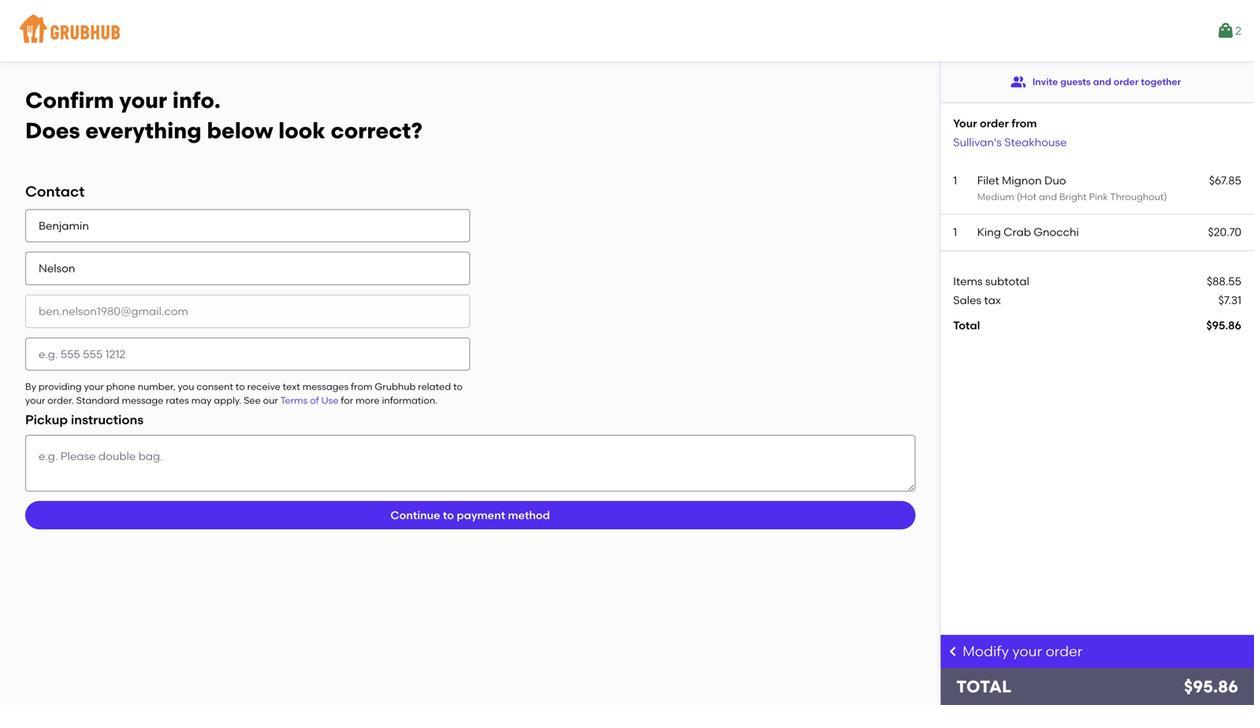 Task type: describe. For each thing, give the bounding box(es) containing it.
1 horizontal spatial order
[[1046, 643, 1083, 660]]

$88.55
[[1207, 275, 1242, 288]]

use
[[321, 395, 339, 406]]

consent
[[197, 381, 233, 393]]

our
[[263, 395, 278, 406]]

1 vertical spatial $95.86
[[1184, 677, 1239, 697]]

continue to payment method
[[391, 509, 550, 522]]

Pickup instructions text field
[[25, 435, 916, 492]]

by providing your phone number, you consent to receive text messages from grubhub related to your order. standard message rates may apply. see our
[[25, 381, 463, 406]]

see
[[244, 395, 261, 406]]

pickup
[[25, 412, 68, 428]]

instructions
[[71, 412, 144, 428]]

Email email field
[[25, 295, 470, 328]]

you
[[178, 381, 194, 393]]

method
[[508, 509, 550, 522]]

info.
[[172, 87, 221, 114]]

receive
[[247, 381, 281, 393]]

pickup instructions
[[25, 412, 144, 428]]

your right the modify
[[1013, 643, 1043, 660]]

to up see
[[236, 381, 245, 393]]

number,
[[138, 381, 176, 393]]

tax
[[984, 294, 1001, 307]]

pink
[[1089, 191, 1108, 203]]

Last name text field
[[25, 252, 470, 285]]

order inside your order from sullivan's steakhouse
[[980, 117, 1009, 130]]

$67.85
[[1210, 174, 1242, 187]]

does
[[25, 118, 80, 144]]

your order from sullivan's steakhouse
[[953, 117, 1067, 149]]

your inside confirm your info. does everything below look correct?
[[119, 87, 167, 114]]

guests
[[1061, 76, 1091, 87]]

sales tax
[[953, 294, 1001, 307]]

steakhouse
[[1005, 136, 1067, 149]]

providing
[[39, 381, 82, 393]]

modify
[[963, 643, 1009, 660]]

$67.85 medium (hot and bright pink throughout)
[[977, 174, 1242, 203]]

invite
[[1033, 76, 1058, 87]]

invite guests and order together button
[[1011, 68, 1181, 96]]

and inside invite guests and order together button
[[1093, 76, 1112, 87]]

more
[[356, 395, 380, 406]]

gnocchi
[[1034, 225, 1079, 239]]

by
[[25, 381, 36, 393]]

to right related
[[453, 381, 463, 393]]

0 vertical spatial total
[[953, 319, 980, 332]]

terms of use for more information.
[[280, 395, 438, 406]]

from inside by providing your phone number, you consent to receive text messages from grubhub related to your order. standard message rates may apply. see our
[[351, 381, 373, 393]]

subtotal
[[986, 275, 1030, 288]]

your
[[953, 117, 977, 130]]

bright
[[1060, 191, 1087, 203]]

duo
[[1045, 174, 1066, 187]]

from inside your order from sullivan's steakhouse
[[1012, 117, 1037, 130]]

main navigation navigation
[[0, 0, 1254, 62]]

modify your order
[[963, 643, 1083, 660]]

text
[[283, 381, 300, 393]]

everything
[[85, 118, 202, 144]]

mignon
[[1002, 174, 1042, 187]]

filet
[[977, 174, 1000, 187]]

and inside $67.85 medium (hot and bright pink throughout)
[[1039, 191, 1057, 203]]



Task type: locate. For each thing, give the bounding box(es) containing it.
sales
[[953, 294, 982, 307]]

terms of use link
[[280, 395, 339, 406]]

1 vertical spatial and
[[1039, 191, 1057, 203]]

0 vertical spatial $95.86
[[1207, 319, 1242, 332]]

total
[[953, 319, 980, 332], [957, 677, 1012, 697]]

contact
[[25, 183, 85, 200]]

throughout)
[[1111, 191, 1168, 203]]

rates
[[166, 395, 189, 406]]

confirm your info. does everything below look correct?
[[25, 87, 423, 144]]

continue to payment method button
[[25, 501, 916, 530]]

total down sales
[[953, 319, 980, 332]]

0 vertical spatial order
[[1114, 76, 1139, 87]]

svg image
[[947, 646, 960, 658]]

your up standard
[[84, 381, 104, 393]]

sullivan's
[[953, 136, 1002, 149]]

information.
[[382, 395, 438, 406]]

2 button
[[1217, 17, 1242, 45]]

order left together
[[1114, 76, 1139, 87]]

1 for king crab gnocchi
[[953, 225, 957, 239]]

total down the modify
[[957, 677, 1012, 697]]

Phone telephone field
[[25, 338, 470, 371]]

your up everything
[[119, 87, 167, 114]]

your down by
[[25, 395, 45, 406]]

may
[[191, 395, 212, 406]]

order inside button
[[1114, 76, 1139, 87]]

1 for filet mignon duo
[[953, 174, 957, 187]]

from up terms of use for more information.
[[351, 381, 373, 393]]

order right the modify
[[1046, 643, 1083, 660]]

medium
[[977, 191, 1015, 203]]

phone
[[106, 381, 135, 393]]

1 left king
[[953, 225, 957, 239]]

1 1 from the top
[[953, 174, 957, 187]]

and down duo
[[1039, 191, 1057, 203]]

$95.86
[[1207, 319, 1242, 332], [1184, 677, 1239, 697]]

grubhub
[[375, 381, 416, 393]]

confirm
[[25, 87, 114, 114]]

sullivan's steakhouse link
[[953, 136, 1067, 149]]

2 vertical spatial order
[[1046, 643, 1083, 660]]

your
[[119, 87, 167, 114], [84, 381, 104, 393], [25, 395, 45, 406], [1013, 643, 1043, 660]]

0 vertical spatial 1
[[953, 174, 957, 187]]

First name text field
[[25, 209, 470, 243]]

correct?
[[331, 118, 423, 144]]

below
[[207, 118, 273, 144]]

1 vertical spatial order
[[980, 117, 1009, 130]]

look
[[279, 118, 326, 144]]

related
[[418, 381, 451, 393]]

(hot
[[1017, 191, 1037, 203]]

1 vertical spatial from
[[351, 381, 373, 393]]

king
[[977, 225, 1001, 239]]

and right guests
[[1093, 76, 1112, 87]]

to left payment on the left
[[443, 509, 454, 522]]

invite guests and order together
[[1033, 76, 1181, 87]]

from up the steakhouse
[[1012, 117, 1037, 130]]

message
[[122, 395, 164, 406]]

0 horizontal spatial from
[[351, 381, 373, 393]]

0 vertical spatial and
[[1093, 76, 1112, 87]]

and
[[1093, 76, 1112, 87], [1039, 191, 1057, 203]]

$20.70
[[1208, 225, 1242, 239]]

apply.
[[214, 395, 242, 406]]

payment
[[457, 509, 505, 522]]

together
[[1141, 76, 1181, 87]]

of
[[310, 395, 319, 406]]

0 vertical spatial from
[[1012, 117, 1037, 130]]

2 1 from the top
[[953, 225, 957, 239]]

1 left "filet"
[[953, 174, 957, 187]]

crab
[[1004, 225, 1031, 239]]

0 horizontal spatial and
[[1039, 191, 1057, 203]]

messages
[[303, 381, 349, 393]]

to inside button
[[443, 509, 454, 522]]

1 vertical spatial 1
[[953, 225, 957, 239]]

1 vertical spatial total
[[957, 677, 1012, 697]]

from
[[1012, 117, 1037, 130], [351, 381, 373, 393]]

to
[[236, 381, 245, 393], [453, 381, 463, 393], [443, 509, 454, 522]]

items subtotal
[[953, 275, 1030, 288]]

terms
[[280, 395, 308, 406]]

order up sullivan's steakhouse link
[[980, 117, 1009, 130]]

0 horizontal spatial order
[[980, 117, 1009, 130]]

filet mignon duo
[[977, 174, 1066, 187]]

1
[[953, 174, 957, 187], [953, 225, 957, 239]]

king crab gnocchi
[[977, 225, 1079, 239]]

for
[[341, 395, 353, 406]]

2
[[1236, 24, 1242, 37]]

order.
[[47, 395, 74, 406]]

continue
[[391, 509, 440, 522]]

1 horizontal spatial and
[[1093, 76, 1112, 87]]

people icon image
[[1011, 74, 1026, 90]]

items
[[953, 275, 983, 288]]

1 horizontal spatial from
[[1012, 117, 1037, 130]]

standard
[[76, 395, 120, 406]]

$7.31
[[1219, 294, 1242, 307]]

order
[[1114, 76, 1139, 87], [980, 117, 1009, 130], [1046, 643, 1083, 660]]

2 horizontal spatial order
[[1114, 76, 1139, 87]]



Task type: vqa. For each thing, say whether or not it's contained in the screenshot.
receive at bottom
yes



